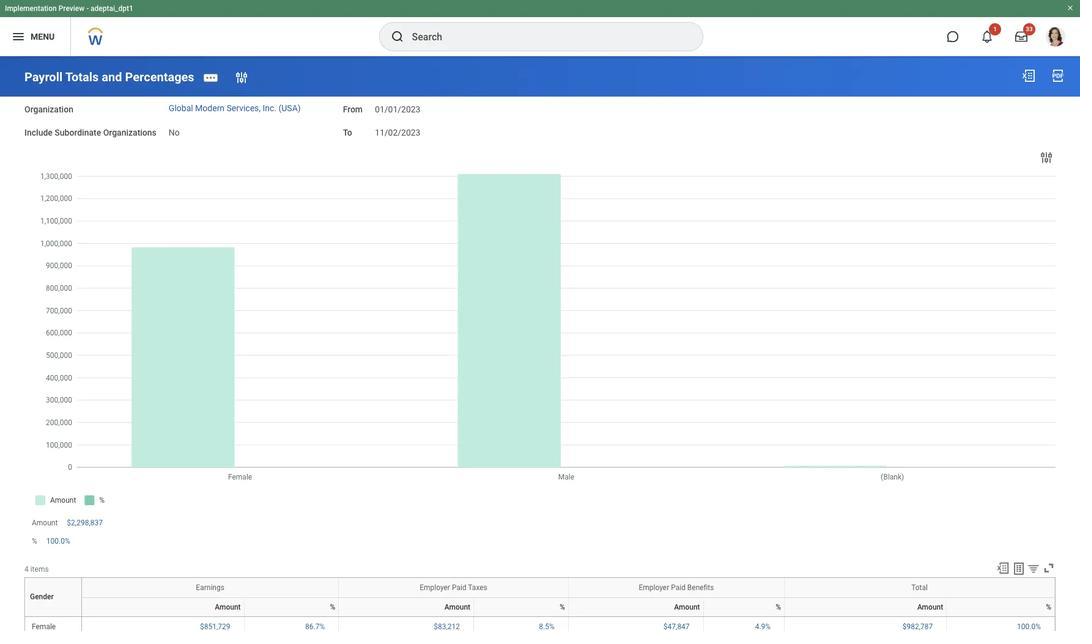 Task type: locate. For each thing, give the bounding box(es) containing it.
2 horizontal spatial benefits
[[744, 617, 746, 618]]

gender
[[30, 593, 54, 602], [53, 617, 55, 618]]

01/01/2023
[[375, 104, 420, 114]]

0 horizontal spatial 100.0% button
[[46, 537, 72, 547]]

organizations
[[103, 128, 156, 138]]

1 horizontal spatial 100.0%
[[1017, 623, 1041, 632]]

0 vertical spatial 100.0% button
[[46, 537, 72, 547]]

$982,787 button
[[903, 622, 935, 632]]

export to excel image left export to worksheets image
[[996, 562, 1010, 575]]

0 horizontal spatial export to excel image
[[996, 562, 1010, 575]]

inbox large image
[[1015, 31, 1028, 43]]

employer paid benefits
[[639, 584, 714, 593]]

earnings
[[196, 584, 224, 593], [160, 617, 162, 618], [289, 617, 292, 618]]

1 vertical spatial gender
[[53, 617, 55, 618]]

4.9%
[[755, 623, 771, 632]]

inc.
[[263, 104, 276, 113]]

33 button
[[1008, 23, 1035, 50]]

payroll
[[24, 70, 63, 84]]

female element
[[32, 621, 56, 632]]

100.0% button down $2,298,837
[[46, 537, 72, 547]]

-
[[86, 4, 89, 13], [163, 617, 163, 618], [292, 617, 292, 618], [408, 617, 408, 618], [523, 617, 523, 618], [638, 617, 638, 618], [746, 617, 747, 618], [865, 617, 865, 618], [1001, 617, 1001, 618]]

total
[[911, 584, 928, 593], [863, 617, 865, 618], [1000, 617, 1001, 618]]

0 horizontal spatial benefits
[[635, 617, 637, 618]]

employer
[[420, 584, 450, 593], [639, 584, 669, 593], [402, 617, 404, 618], [517, 617, 520, 618], [631, 617, 634, 618], [740, 617, 743, 618]]

row element up 'female' element
[[26, 578, 84, 617]]

select to filter grid data image
[[1027, 562, 1040, 575]]

gender up gender button
[[30, 593, 54, 602]]

gender button
[[53, 617, 55, 618]]

to element
[[375, 121, 420, 139]]

earnings - % button
[[289, 617, 293, 618]]

1 horizontal spatial benefits
[[687, 584, 714, 593]]

0 vertical spatial export to excel image
[[1021, 69, 1036, 83]]

0 horizontal spatial earnings
[[160, 617, 162, 618]]

1 horizontal spatial export to excel image
[[1021, 69, 1036, 83]]

taxes
[[468, 584, 487, 593], [406, 617, 407, 618], [522, 617, 523, 618]]

paid
[[452, 584, 466, 593], [671, 584, 686, 593], [404, 617, 406, 618], [520, 617, 521, 618], [634, 617, 635, 618], [743, 617, 744, 618]]

view printable version (pdf) image
[[1051, 69, 1065, 83]]

menu button
[[0, 17, 70, 56]]

gender up 'female' element
[[53, 617, 55, 618]]

$851,729 button
[[200, 622, 232, 632]]

Search Workday  search field
[[412, 23, 677, 50]]

4
[[24, 565, 29, 574]]

payroll totals and percentages main content
[[0, 56, 1080, 632]]

total - % column header
[[947, 617, 1055, 618]]

employer paid benefits - % button
[[740, 617, 748, 618]]

100.0% down total - % column header
[[1017, 623, 1041, 632]]

100.0% button down total - % column header
[[1017, 622, 1043, 632]]

toolbar inside payroll totals and percentages main content
[[991, 562, 1056, 578]]

amount
[[32, 519, 58, 528], [215, 604, 241, 612], [445, 604, 470, 612], [674, 604, 700, 612], [917, 604, 943, 612], [163, 617, 165, 618], [408, 617, 410, 618], [638, 617, 640, 618], [865, 617, 867, 618]]

items
[[30, 565, 49, 574]]

no
[[169, 128, 180, 138]]

row element up earnings - amount earnings - % employer paid taxes - amount employer paid taxes - % employer paid benefits - amount employer paid benefits - % total - amount total - %
[[82, 578, 1055, 599]]

employer paid benefits - amount button
[[631, 617, 641, 618]]

subordinate
[[55, 128, 101, 138]]

row element up 8.5% button
[[82, 599, 1055, 617]]

86.7%
[[305, 623, 325, 632]]

$2,298,837
[[67, 519, 103, 528]]

profile logan mcneil image
[[1046, 27, 1065, 49]]

organization
[[24, 104, 73, 114]]

row element containing earnings
[[82, 578, 1055, 599]]

100.0%
[[46, 538, 70, 546], [1017, 623, 1041, 632]]

0 vertical spatial 100.0%
[[46, 538, 70, 546]]

$47,847
[[664, 623, 690, 632]]

4 items
[[24, 565, 49, 574]]

employer paid taxes
[[420, 584, 487, 593]]

from
[[343, 104, 363, 114]]

payroll totals and percentages link
[[24, 70, 194, 84]]

(usa)
[[279, 104, 301, 113]]

1 horizontal spatial earnings
[[196, 584, 224, 593]]

modern
[[195, 104, 225, 113]]

11/02/2023
[[375, 128, 420, 138]]

implementation
[[5, 4, 57, 13]]

100.0% button
[[46, 537, 72, 547], [1017, 622, 1043, 632]]

100.0% down $2,298,837
[[46, 538, 70, 546]]

$2,298,837 button
[[67, 519, 105, 529]]

export to excel image inside 'toolbar'
[[996, 562, 1010, 575]]

toolbar
[[991, 562, 1056, 578]]

8.5%
[[539, 623, 555, 632]]

include
[[24, 128, 53, 138]]

$83,212 button
[[434, 622, 462, 632]]

row element
[[26, 578, 84, 617], [82, 578, 1055, 599], [82, 599, 1055, 617]]

1 horizontal spatial taxes
[[468, 584, 487, 593]]

export to excel image
[[1021, 69, 1036, 83], [996, 562, 1010, 575]]

export to excel image left view printable version (pdf) image
[[1021, 69, 1036, 83]]

86.7% button
[[305, 622, 327, 632]]

4.9% button
[[755, 622, 773, 632]]

%
[[32, 538, 37, 546], [330, 604, 335, 612], [560, 604, 565, 612], [776, 604, 781, 612], [1046, 604, 1051, 612], [292, 617, 293, 618], [524, 617, 524, 618], [747, 617, 747, 618], [1001, 617, 1002, 618]]

preview
[[59, 4, 85, 13]]

export to excel image for view printable version (pdf) image
[[1021, 69, 1036, 83]]

configure and view chart data image
[[1039, 151, 1054, 165]]

benefits
[[687, 584, 714, 593], [635, 617, 637, 618], [744, 617, 746, 618]]

1 horizontal spatial 100.0% button
[[1017, 622, 1043, 632]]

1 vertical spatial export to excel image
[[996, 562, 1010, 575]]

justify image
[[11, 29, 26, 44]]



Task type: vqa. For each thing, say whether or not it's contained in the screenshot.
Signons and Attempted Signons in dialog
no



Task type: describe. For each thing, give the bounding box(es) containing it.
row element containing gender
[[26, 578, 84, 617]]

row element containing amount
[[82, 599, 1055, 617]]

earnings - amount earnings - % employer paid taxes - amount employer paid taxes - % employer paid benefits - amount employer paid benefits - % total - amount total - %
[[160, 617, 1002, 618]]

menu banner
[[0, 0, 1080, 56]]

global
[[169, 104, 193, 113]]

1 button
[[974, 23, 1001, 50]]

2 horizontal spatial earnings
[[289, 617, 292, 618]]

change selection image
[[234, 70, 249, 85]]

percentages
[[125, 70, 194, 84]]

total - amount button
[[863, 617, 868, 618]]

0 horizontal spatial taxes
[[406, 617, 407, 618]]

earnings - amount button
[[160, 617, 166, 618]]

2 horizontal spatial total
[[1000, 617, 1001, 618]]

include subordinate organizations
[[24, 128, 156, 138]]

payroll totals and percentages
[[24, 70, 194, 84]]

$982,787
[[903, 623, 933, 632]]

- inside menu banner
[[86, 4, 89, 13]]

1 horizontal spatial total
[[911, 584, 928, 593]]

employer paid taxes - amount button
[[402, 617, 411, 618]]

33
[[1026, 26, 1033, 32]]

female
[[32, 623, 56, 632]]

include subordinate organizations element
[[169, 121, 180, 139]]

0 horizontal spatial 100.0%
[[46, 538, 70, 546]]

8.5% button
[[539, 622, 556, 632]]

fullscreen image
[[1042, 562, 1056, 575]]

services,
[[227, 104, 261, 113]]

0 vertical spatial gender
[[30, 593, 54, 602]]

employer paid taxes - % button
[[517, 617, 525, 618]]

1 vertical spatial 100.0% button
[[1017, 622, 1043, 632]]

adeptai_dpt1
[[91, 4, 133, 13]]

global modern services, inc. (usa) link
[[169, 104, 301, 113]]

2 horizontal spatial taxes
[[522, 617, 523, 618]]

$47,847 button
[[664, 622, 692, 632]]

from element
[[375, 97, 420, 115]]

earnings for earnings - amount earnings - % employer paid taxes - amount employer paid taxes - % employer paid benefits - amount employer paid benefits - % total - amount total - %
[[160, 617, 162, 618]]

and
[[102, 70, 122, 84]]

1
[[993, 26, 997, 32]]

to
[[343, 128, 352, 138]]

export to worksheets image
[[1012, 562, 1026, 576]]

notifications element
[[1052, 24, 1062, 34]]

export to excel image for export to worksheets image
[[996, 562, 1010, 575]]

search image
[[390, 29, 405, 44]]

1 vertical spatial 100.0%
[[1017, 623, 1041, 632]]

global modern services, inc. (usa)
[[169, 104, 301, 113]]

implementation preview -   adeptai_dpt1
[[5, 4, 133, 13]]

0 horizontal spatial total
[[863, 617, 865, 618]]

$851,729
[[200, 623, 230, 632]]

close environment banner image
[[1067, 4, 1074, 12]]

menu
[[31, 32, 55, 41]]

$83,212
[[434, 623, 460, 632]]

earnings for earnings
[[196, 584, 224, 593]]

notifications large image
[[981, 31, 993, 43]]

totals
[[65, 70, 99, 84]]



